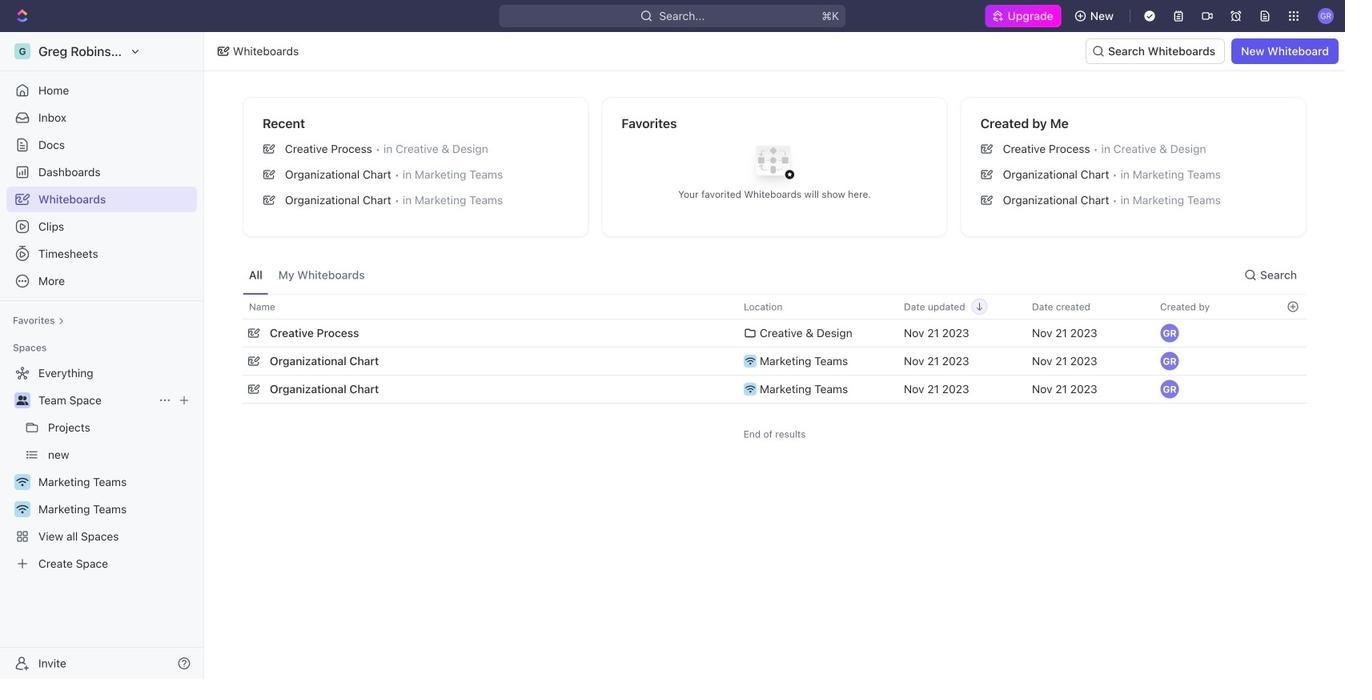 Task type: describe. For each thing, give the bounding box(es) containing it.
3 row from the top
[[243, 345, 1307, 377]]

1 cell from the top
[[1279, 348, 1307, 375]]

2 cell from the top
[[1279, 376, 1307, 403]]

greg robinson's workspace, , element
[[14, 43, 30, 59]]

greg robinson, , element for 2nd cell from the bottom
[[1161, 352, 1180, 371]]

no favorited whiteboards image
[[743, 133, 807, 197]]

tree inside sidebar navigation
[[6, 361, 197, 577]]



Task type: vqa. For each thing, say whether or not it's contained in the screenshot.
business time icon in the left bottom of the page
no



Task type: locate. For each thing, give the bounding box(es) containing it.
0 vertical spatial greg robinson, , element
[[1161, 324, 1180, 343]]

1 greg robinson, , element from the top
[[1161, 324, 1180, 343]]

user group image
[[16, 396, 28, 405]]

greg robinson, , element for second cell
[[1161, 380, 1180, 399]]

sidebar navigation
[[0, 32, 207, 679]]

2 vertical spatial greg robinson, , element
[[1161, 380, 1180, 399]]

2 greg robinson, , element from the top
[[1161, 352, 1180, 371]]

1 row from the top
[[243, 294, 1307, 320]]

3 greg robinson, , element from the top
[[1161, 380, 1180, 399]]

table
[[243, 294, 1307, 405]]

2 row from the top
[[243, 317, 1307, 349]]

row
[[243, 294, 1307, 320], [243, 317, 1307, 349], [243, 345, 1307, 377], [243, 373, 1307, 405]]

1 vertical spatial greg robinson, , element
[[1161, 352, 1180, 371]]

0 vertical spatial cell
[[1279, 348, 1307, 375]]

cell
[[1279, 348, 1307, 375], [1279, 376, 1307, 403]]

tab list
[[243, 256, 371, 294]]

tree
[[6, 361, 197, 577]]

4 row from the top
[[243, 373, 1307, 405]]

wifi image
[[746, 357, 756, 365], [746, 385, 756, 393], [16, 477, 28, 487], [16, 505, 28, 514]]

1 vertical spatial cell
[[1279, 376, 1307, 403]]

greg robinson, , element
[[1161, 324, 1180, 343], [1161, 352, 1180, 371], [1161, 380, 1180, 399]]



